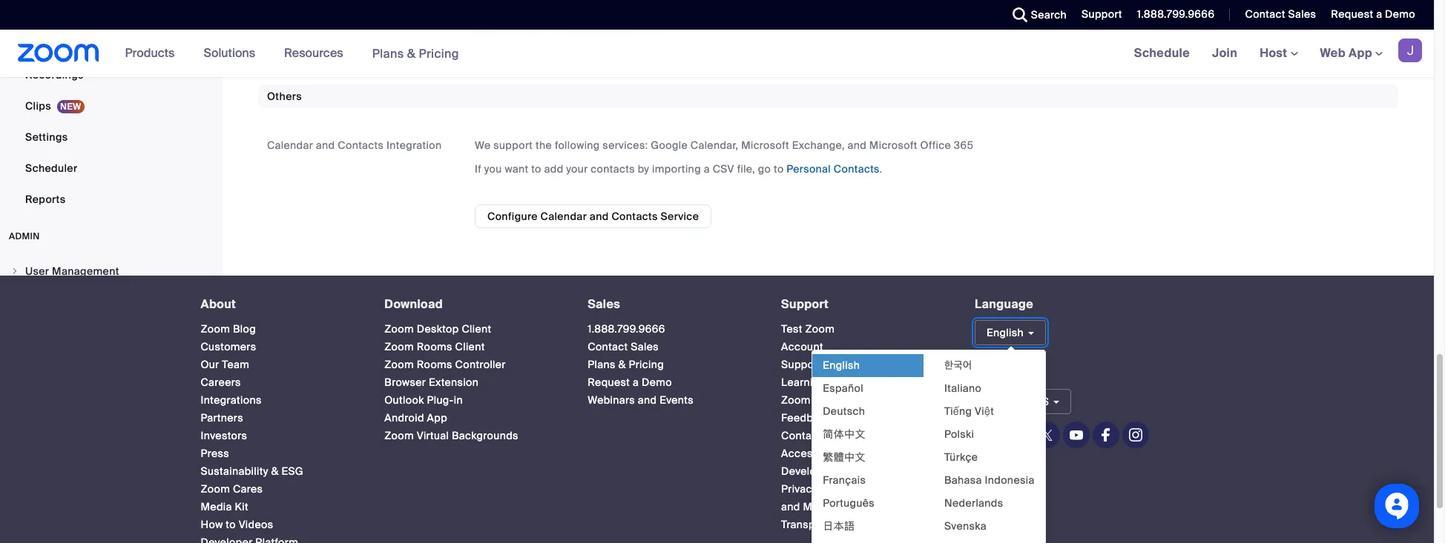 Task type: locate. For each thing, give the bounding box(es) containing it.
1.888.799.9666 contact sales plans & pricing request a demo webinars and events
[[588, 322, 694, 407]]

plans & pricing
[[372, 46, 459, 61]]

1 vertical spatial rooms
[[417, 358, 453, 371]]

heading
[[975, 368, 1252, 381]]

0 vertical spatial center
[[825, 358, 859, 371]]

reports
[[25, 193, 66, 206]]

scheduler link
[[0, 154, 218, 183]]

desktop
[[417, 322, 459, 336]]

zoom community link
[[781, 394, 872, 407]]

2 horizontal spatial &
[[619, 358, 626, 371]]

us
[[825, 429, 838, 443]]

calendar down add at the left of the page
[[541, 210, 587, 223]]

a up web app dropdown button
[[1377, 7, 1383, 21]]

1 horizontal spatial plans
[[588, 358, 616, 371]]

2 vertical spatial a
[[633, 376, 639, 389]]

from
[[540, 24, 567, 38]]

& inside zoom blog customers our team careers integrations partners investors press sustainability & esg zoom cares media kit how to videos
[[271, 465, 279, 478]]

profile picture image
[[1399, 39, 1423, 62]]

plans inside product information navigation
[[372, 46, 404, 61]]

download link
[[385, 297, 443, 312]]

contacts left integration
[[338, 139, 384, 152]]

account link
[[781, 340, 824, 354]]

request up webinars
[[588, 376, 630, 389]]

android app link
[[385, 412, 447, 425]]

contact inside "test zoom account support center learning center zoom community feedback contact us accessibility developer support privacy, security, legal policies, and modern slavery act transparency statement"
[[781, 429, 822, 443]]

0 vertical spatial contact
[[1246, 7, 1286, 21]]

recordings link
[[0, 60, 218, 90]]

to right go
[[774, 162, 784, 176]]

notes link
[[0, 29, 218, 59]]

app right web
[[1349, 45, 1373, 61]]

türkçe
[[945, 451, 978, 464]]

to left add at the left of the page
[[531, 162, 542, 176]]

0 horizontal spatial plans
[[372, 46, 404, 61]]

a up the webinars and events link
[[633, 376, 639, 389]]

0 vertical spatial plans
[[372, 46, 404, 61]]

blog
[[233, 322, 256, 336]]

search
[[1031, 8, 1067, 22]]

zoom blog customers our team careers integrations partners investors press sustainability & esg zoom cares media kit how to videos
[[201, 322, 304, 532]]

1 horizontal spatial pricing
[[629, 358, 664, 371]]

1 horizontal spatial calendar
[[541, 210, 587, 223]]

0 horizontal spatial request
[[588, 376, 630, 389]]

contacts down exchange, on the top
[[834, 162, 880, 176]]

türkçe link
[[934, 446, 1045, 469]]

0 horizontal spatial pricing
[[419, 46, 459, 61]]

center
[[825, 358, 859, 371], [829, 376, 863, 389]]

0 horizontal spatial a
[[633, 376, 639, 389]]

meetings navigation
[[1123, 30, 1434, 78]]

our
[[201, 358, 219, 371]]

1 vertical spatial sales
[[588, 297, 621, 312]]

settings link
[[0, 122, 218, 152]]

google
[[651, 139, 688, 152]]

search button
[[1002, 0, 1071, 30]]

english down language
[[987, 326, 1024, 340]]

support link
[[1071, 0, 1126, 30], [1082, 7, 1123, 21], [781, 297, 829, 312]]

2 vertical spatial sales
[[631, 340, 659, 354]]

1 vertical spatial english
[[823, 359, 860, 372]]

1 microsoft from the left
[[741, 139, 790, 152]]

1 horizontal spatial contacts
[[612, 210, 658, 223]]

support right search
[[1082, 7, 1123, 21]]

1.888.799.9666 button
[[1126, 0, 1219, 30], [1137, 7, 1215, 21]]

events
[[660, 394, 694, 407]]

account
[[781, 340, 824, 354]]

integrations
[[201, 394, 262, 407]]

developer support link
[[781, 465, 877, 478]]

demo up profile picture
[[1386, 7, 1416, 21]]

& inside 1.888.799.9666 contact sales plans & pricing request a demo webinars and events
[[619, 358, 626, 371]]

1 horizontal spatial app
[[1349, 45, 1373, 61]]

sales inside 1.888.799.9666 contact sales plans & pricing request a demo webinars and events
[[631, 340, 659, 354]]

zoom rooms controller link
[[385, 358, 506, 371]]

0 vertical spatial pricing
[[419, 46, 459, 61]]

0 horizontal spatial &
[[271, 465, 279, 478]]

1 vertical spatial &
[[619, 358, 626, 371]]

user management menu item
[[0, 257, 218, 286]]

side navigation navigation
[[0, 0, 223, 436]]

products
[[125, 45, 175, 61]]

join
[[1213, 45, 1238, 61]]

sales up 1.888.799.9666 link
[[588, 297, 621, 312]]

contacts
[[591, 162, 635, 176]]

1 vertical spatial demo
[[642, 376, 672, 389]]

1 vertical spatial contact
[[588, 340, 628, 354]]

recordings
[[25, 68, 84, 82]]

1 horizontal spatial english
[[987, 326, 1024, 340]]

0 horizontal spatial to
[[226, 518, 236, 532]]

2 vertical spatial contacts
[[612, 210, 658, 223]]

español link
[[813, 377, 924, 400]]

2 vertical spatial contact
[[781, 429, 822, 443]]

2 vertical spatial &
[[271, 465, 279, 478]]

integration
[[387, 139, 442, 152]]

繁體中文 link
[[813, 446, 924, 469]]

to down media kit link
[[226, 518, 236, 532]]

0 horizontal spatial demo
[[642, 376, 672, 389]]

0 horizontal spatial contacts
[[338, 139, 384, 152]]

0 vertical spatial rooms
[[417, 340, 453, 354]]

transparency
[[781, 518, 849, 532]]

1 vertical spatial request
[[588, 376, 630, 389]]

contact down 1.888.799.9666 link
[[588, 340, 628, 354]]

calendar down others
[[267, 139, 313, 152]]

support up test zoom link
[[781, 297, 829, 312]]

bahasa
[[945, 474, 982, 487]]

microsoft up .
[[870, 139, 918, 152]]

sign me out from all devices button
[[463, 19, 638, 43]]

calendar,
[[691, 139, 739, 152]]

0 vertical spatial english
[[987, 326, 1024, 340]]

investors
[[201, 429, 247, 443]]

0 horizontal spatial 1.888.799.9666
[[588, 322, 666, 336]]

2 horizontal spatial contact
[[1246, 7, 1286, 21]]

0 vertical spatial request
[[1332, 7, 1374, 21]]

contacts left service at top left
[[612, 210, 658, 223]]

and inside 1.888.799.9666 contact sales plans & pricing request a demo webinars and events
[[638, 394, 657, 407]]

esg
[[282, 465, 304, 478]]

zoom cares link
[[201, 483, 263, 496]]

contact us link
[[781, 429, 838, 443]]

contact down feedback button
[[781, 429, 822, 443]]

admin
[[9, 231, 40, 243]]

microsoft up go
[[741, 139, 790, 152]]

center up community
[[829, 376, 863, 389]]

contact sales
[[1246, 7, 1317, 21]]

1 vertical spatial pricing
[[629, 358, 664, 371]]

solutions
[[204, 45, 255, 61]]

plans right resources dropdown button
[[372, 46, 404, 61]]

zoom rooms client link
[[385, 340, 485, 354]]

sales up host dropdown button
[[1289, 7, 1317, 21]]

français link
[[813, 469, 924, 492]]

1 rooms from the top
[[417, 340, 453, 354]]

app inside zoom desktop client zoom rooms client zoom rooms controller browser extension outlook plug-in android app zoom virtual backgrounds
[[427, 412, 447, 425]]

1 vertical spatial contacts
[[834, 162, 880, 176]]

2 horizontal spatial a
[[1377, 7, 1383, 21]]

1 horizontal spatial request
[[1332, 7, 1374, 21]]

1.888.799.9666 up schedule
[[1137, 7, 1215, 21]]

pricing inside product information navigation
[[419, 46, 459, 61]]

english inside popup button
[[987, 326, 1024, 340]]

1 horizontal spatial 1.888.799.9666
[[1137, 7, 1215, 21]]

support down account
[[781, 358, 822, 371]]

team
[[222, 358, 250, 371]]

plans up webinars
[[588, 358, 616, 371]]

0 vertical spatial sales
[[1289, 7, 1317, 21]]

1 horizontal spatial microsoft
[[870, 139, 918, 152]]

a left csv on the top of page
[[704, 162, 710, 176]]

app inside meetings navigation
[[1349, 45, 1373, 61]]

zoom desktop client zoom rooms client zoom rooms controller browser extension outlook plug-in android app zoom virtual backgrounds
[[385, 322, 519, 443]]

&
[[407, 46, 416, 61], [619, 358, 626, 371], [271, 465, 279, 478]]

0 horizontal spatial app
[[427, 412, 447, 425]]

1 vertical spatial app
[[427, 412, 447, 425]]

1 horizontal spatial contact
[[781, 429, 822, 443]]

sales down 1.888.799.9666 link
[[631, 340, 659, 354]]

1 vertical spatial a
[[704, 162, 710, 176]]

request inside 1.888.799.9666 contact sales plans & pricing request a demo webinars and events
[[588, 376, 630, 389]]

request up web app dropdown button
[[1332, 7, 1374, 21]]

0 horizontal spatial microsoft
[[741, 139, 790, 152]]

1 horizontal spatial sales
[[631, 340, 659, 354]]

contact up host
[[1246, 7, 1286, 21]]

demo up the webinars and events link
[[642, 376, 672, 389]]

partners link
[[201, 412, 243, 425]]

personal contacts link
[[787, 162, 880, 176]]

notes
[[25, 37, 56, 50]]

zoom blog link
[[201, 322, 256, 336]]

us dollars $ button
[[975, 390, 1072, 415]]

bahasa indonesia
[[945, 474, 1035, 487]]

0 vertical spatial app
[[1349, 45, 1373, 61]]

out
[[519, 24, 537, 38]]

app down plug-
[[427, 412, 447, 425]]

1 vertical spatial center
[[829, 376, 863, 389]]

tiếng
[[945, 405, 972, 418]]

banner
[[0, 30, 1434, 78]]

0 vertical spatial &
[[407, 46, 416, 61]]

0 vertical spatial demo
[[1386, 7, 1416, 21]]

sign me out from all devices
[[475, 24, 626, 38]]

customers link
[[201, 340, 256, 354]]

1.888.799.9666 inside 1.888.799.9666 contact sales plans & pricing request a demo webinars and events
[[588, 322, 666, 336]]

0 horizontal spatial calendar
[[267, 139, 313, 152]]

1 horizontal spatial &
[[407, 46, 416, 61]]

1 vertical spatial 1.888.799.9666
[[588, 322, 666, 336]]

0 vertical spatial a
[[1377, 7, 1383, 21]]

want
[[505, 162, 529, 176]]

english up español
[[823, 359, 860, 372]]

deutsch link
[[813, 400, 924, 423]]

1.888.799.9666 down 'sales' link
[[588, 322, 666, 336]]

rooms down desktop on the bottom of page
[[417, 340, 453, 354]]

1.888.799.9666 for 1.888.799.9666 contact sales plans & pricing request a demo webinars and events
[[588, 322, 666, 336]]

webinars and events link
[[588, 394, 694, 407]]

rooms down zoom rooms client link
[[417, 358, 453, 371]]

0 vertical spatial 1.888.799.9666
[[1137, 7, 1215, 21]]

center up español
[[825, 358, 859, 371]]

1 vertical spatial plans
[[588, 358, 616, 371]]

a inside 1.888.799.9666 contact sales plans & pricing request a demo webinars and events
[[633, 376, 639, 389]]

0 horizontal spatial sales
[[588, 297, 621, 312]]

request a demo link
[[1320, 0, 1434, 30], [1332, 7, 1416, 21], [588, 376, 672, 389]]

0 horizontal spatial contact
[[588, 340, 628, 354]]

and inside "test zoom account support center learning center zoom community feedback contact us accessibility developer support privacy, security, legal policies, and modern slavery act transparency statement"
[[781, 501, 800, 514]]

1 vertical spatial calendar
[[541, 210, 587, 223]]

test zoom link
[[781, 322, 835, 336]]



Task type: vqa. For each thing, say whether or not it's contained in the screenshot.
General
no



Task type: describe. For each thing, give the bounding box(es) containing it.
1 horizontal spatial a
[[704, 162, 710, 176]]

devices
[[585, 24, 626, 38]]

español
[[823, 382, 864, 395]]

in
[[454, 394, 463, 407]]

繁體中文
[[823, 451, 866, 464]]

resources
[[284, 45, 343, 61]]

zoom virtual backgrounds link
[[385, 429, 519, 443]]

1 vertical spatial client
[[455, 340, 485, 354]]

0 vertical spatial client
[[462, 322, 492, 336]]

polski
[[945, 428, 975, 441]]

plug-
[[427, 394, 454, 407]]

modern
[[803, 501, 843, 514]]

calendar and contacts integration
[[267, 139, 442, 152]]

product information navigation
[[114, 30, 470, 78]]

português
[[823, 497, 875, 510]]

user management
[[25, 265, 119, 278]]

.
[[880, 162, 883, 176]]

settings
[[25, 131, 68, 144]]

sustainability
[[201, 465, 268, 478]]

personal menu menu
[[0, 0, 218, 216]]

resources button
[[284, 30, 350, 77]]

virtual
[[417, 429, 449, 443]]

schedule
[[1134, 45, 1190, 61]]

webinars
[[588, 394, 635, 407]]

scheduler
[[25, 162, 77, 175]]

go
[[758, 162, 771, 176]]

how to videos link
[[201, 518, 273, 532]]

following
[[555, 139, 600, 152]]

backgrounds
[[452, 429, 519, 443]]

banner containing products
[[0, 30, 1434, 78]]

support down the 繁體中文
[[836, 465, 877, 478]]

integrations link
[[201, 394, 262, 407]]

customers
[[201, 340, 256, 354]]

service
[[661, 210, 699, 223]]

contact inside 1.888.799.9666 contact sales plans & pricing request a demo webinars and events
[[588, 340, 628, 354]]

download
[[385, 297, 443, 312]]

community
[[814, 394, 872, 407]]

statement
[[852, 518, 905, 532]]

việt
[[975, 405, 994, 418]]

the
[[536, 139, 552, 152]]

careers
[[201, 376, 241, 389]]

reports link
[[0, 185, 218, 214]]

test zoom account support center learning center zoom community feedback contact us accessibility developer support privacy, security, legal policies, and modern slavery act transparency statement
[[781, 322, 941, 532]]

polski link
[[934, 423, 1045, 446]]

management
[[52, 265, 119, 278]]

about
[[201, 297, 236, 312]]

browser
[[385, 376, 426, 389]]

1.888.799.9666 for 1.888.799.9666
[[1137, 7, 1215, 21]]

privacy,
[[781, 483, 819, 496]]

zoom logo image
[[18, 44, 99, 62]]

français
[[823, 474, 866, 487]]

host
[[1260, 45, 1291, 61]]

sales link
[[588, 297, 621, 312]]

$
[[1043, 396, 1049, 409]]

exchange,
[[792, 139, 845, 152]]

web
[[1321, 45, 1346, 61]]

nederlands link
[[934, 492, 1045, 515]]

test
[[781, 322, 803, 336]]

0 horizontal spatial english
[[823, 359, 860, 372]]

简体中文
[[823, 428, 866, 441]]

your
[[566, 162, 588, 176]]

configure calendar and contacts service
[[488, 210, 699, 223]]

browser extension link
[[385, 376, 479, 389]]

slavery
[[845, 501, 882, 514]]

indonesia
[[985, 474, 1035, 487]]

2 horizontal spatial sales
[[1289, 7, 1317, 21]]

us dollars $
[[987, 396, 1049, 409]]

all
[[569, 24, 582, 38]]

accessibility link
[[781, 447, 845, 460]]

we support the following services: google calendar, microsoft exchange, and microsoft office 365
[[475, 139, 974, 152]]

한국어 link
[[934, 354, 1045, 377]]

services:
[[603, 139, 648, 152]]

demo inside 1.888.799.9666 contact sales plans & pricing request a demo webinars and events
[[642, 376, 672, 389]]

日本語 link
[[813, 515, 924, 538]]

tiếng việt
[[945, 405, 994, 418]]

and inside button
[[590, 210, 609, 223]]

0 vertical spatial calendar
[[267, 139, 313, 152]]

if you want to add your contacts by importing a csv file, go to personal contacts .
[[475, 162, 883, 176]]

365
[[954, 139, 974, 152]]

investors link
[[201, 429, 247, 443]]

contacts inside the 'configure calendar and contacts service' button
[[612, 210, 658, 223]]

outlook plug-in link
[[385, 394, 463, 407]]

others
[[267, 90, 302, 103]]

2 microsoft from the left
[[870, 139, 918, 152]]

2 horizontal spatial contacts
[[834, 162, 880, 176]]

0 vertical spatial contacts
[[338, 139, 384, 152]]

svenska link
[[934, 515, 1045, 538]]

plans inside 1.888.799.9666 contact sales plans & pricing request a demo webinars and events
[[588, 358, 616, 371]]

host button
[[1260, 45, 1298, 61]]

to inside zoom blog customers our team careers integrations partners investors press sustainability & esg zoom cares media kit how to videos
[[226, 518, 236, 532]]

act
[[885, 501, 902, 514]]

2 horizontal spatial to
[[774, 162, 784, 176]]

configure
[[488, 210, 538, 223]]

policies,
[[899, 483, 941, 496]]

developer
[[781, 465, 833, 478]]

sustainability & esg link
[[201, 465, 304, 478]]

right image
[[10, 267, 19, 276]]

file,
[[737, 162, 755, 176]]

pricing inside 1.888.799.9666 contact sales plans & pricing request a demo webinars and events
[[629, 358, 664, 371]]

1 horizontal spatial demo
[[1386, 7, 1416, 21]]

2 rooms from the top
[[417, 358, 453, 371]]

clips
[[25, 99, 51, 113]]

1 horizontal spatial to
[[531, 162, 542, 176]]

me
[[500, 24, 516, 38]]

english link
[[813, 354, 924, 377]]

media kit link
[[201, 501, 249, 514]]

personal
[[787, 162, 831, 176]]

our team link
[[201, 358, 250, 371]]

calendar inside button
[[541, 210, 587, 223]]

security,
[[822, 483, 865, 496]]

& inside product information navigation
[[407, 46, 416, 61]]



